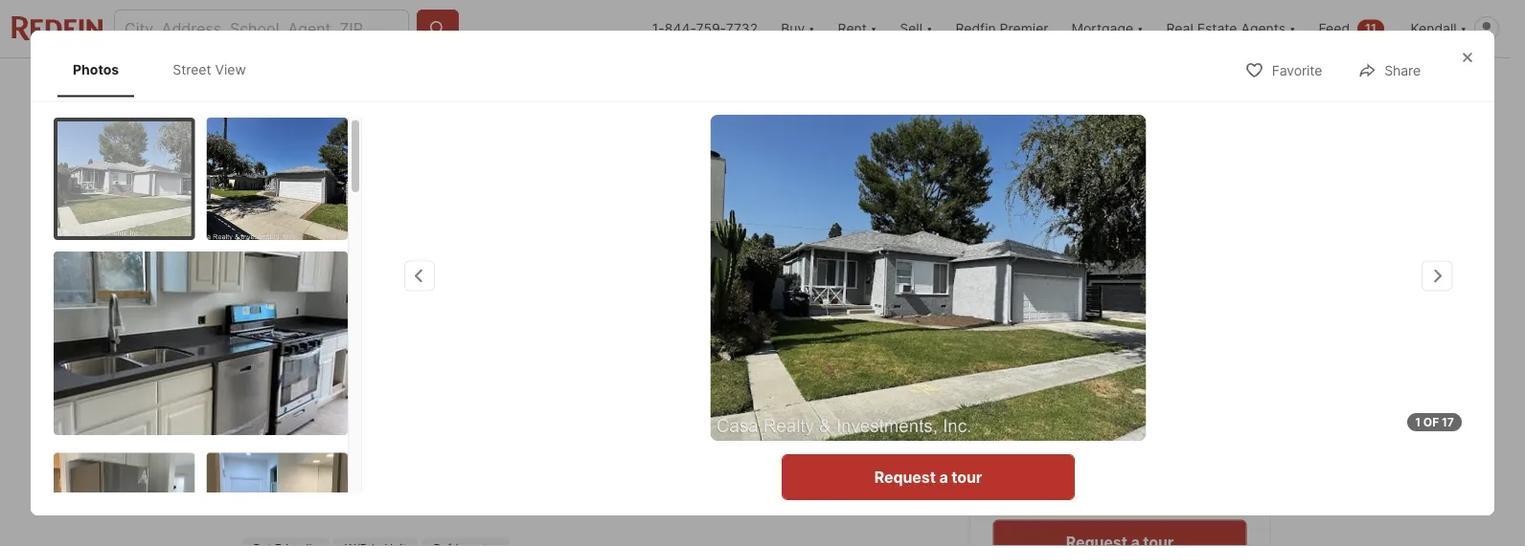 Task type: vqa. For each thing, say whether or not it's contained in the screenshot.
middle nov
no



Task type: describe. For each thing, give the bounding box(es) containing it.
share inside the request a tour dialog
[[1384, 63, 1421, 79]]

1-844-759-7732
[[652, 21, 758, 37]]

0 vertical spatial 11471 culver park dr
[[242, 410, 389, 429]]

tour
[[951, 468, 982, 487]]

submit search image
[[428, 19, 447, 38]]

favorite button
[[1229, 50, 1338, 89]]

$5,200 /mo price
[[242, 447, 363, 495]]

1-844-759-7732 link
[[652, 21, 758, 37]]

0 horizontal spatial 11471
[[242, 410, 282, 429]]

/mo
[[321, 447, 363, 474]]

favorite
[[1272, 63, 1322, 79]]

a
[[939, 468, 948, 487]]

view inside 'tab'
[[215, 61, 246, 78]]

map entry image
[[842, 410, 938, 505]]

premier
[[1000, 21, 1048, 37]]

view inside button
[[343, 342, 376, 359]]

17
[[1442, 416, 1454, 430]]

11
[[1365, 22, 1376, 35]]

7732
[[726, 21, 758, 37]]

redfin
[[955, 21, 996, 37]]

1-
[[652, 21, 665, 37]]

0 horizontal spatial park
[[337, 410, 369, 429]]

1
[[1415, 416, 1421, 430]]

0 vertical spatial culver
[[286, 410, 333, 429]]

759-
[[696, 21, 726, 37]]

2 tab from the left
[[365, 62, 466, 108]]

street for street view button
[[300, 342, 340, 359]]

street view tab
[[157, 46, 261, 93]]

City, Address, School, Agent, ZIP search field
[[114, 10, 409, 48]]

tab list inside the request a tour dialog
[[54, 42, 281, 97]]

1 vertical spatial dr
[[993, 471, 1015, 495]]

1 horizontal spatial park
[[1196, 443, 1238, 466]]

request
[[874, 468, 936, 487]]

0 vertical spatial dr
[[374, 410, 389, 429]]

$5,200
[[242, 447, 321, 474]]

11471 culver park dr image
[[710, 115, 1146, 442]]

street for tab list containing photos
[[173, 61, 211, 78]]



Task type: locate. For each thing, give the bounding box(es) containing it.
share button down 11
[[1341, 50, 1437, 89]]

price
[[242, 476, 278, 495]]

1 vertical spatial park
[[1196, 443, 1238, 466]]

contact
[[993, 443, 1073, 466]]

tab
[[242, 62, 365, 108], [365, 62, 466, 108], [466, 62, 534, 108], [534, 62, 635, 108], [635, 62, 723, 108], [723, 62, 877, 108]]

photos tab
[[57, 46, 134, 93]]

1 horizontal spatial 11471
[[1073, 443, 1125, 466]]

1 horizontal spatial share button
[[1341, 50, 1437, 89]]

0 horizontal spatial culver
[[286, 410, 333, 429]]

11471
[[242, 410, 282, 429], [1073, 443, 1125, 466]]

0 horizontal spatial share button
[[1173, 64, 1269, 103]]

dr down street view button
[[374, 410, 389, 429]]

1 of 17
[[1415, 416, 1454, 430]]

street inside street view 'tab'
[[173, 61, 211, 78]]

0 horizontal spatial 11471 culver park dr
[[242, 410, 389, 429]]

0 vertical spatial street view
[[173, 61, 246, 78]]

request a tour
[[874, 468, 982, 487]]

view
[[215, 61, 246, 78], [343, 342, 376, 359]]

request a tour button
[[782, 455, 1075, 501]]

tab list
[[54, 42, 281, 97], [242, 58, 892, 108]]

1 vertical spatial street
[[300, 342, 340, 359]]

street view button
[[257, 332, 392, 370]]

0 horizontal spatial street view
[[173, 61, 246, 78]]

share
[[1384, 63, 1421, 79], [1216, 76, 1252, 92]]

1 horizontal spatial culver
[[1130, 443, 1191, 466]]

culver
[[286, 410, 333, 429], [1130, 443, 1191, 466]]

redfin premier button
[[944, 0, 1060, 57]]

1 vertical spatial 11471
[[1073, 443, 1125, 466]]

0 horizontal spatial view
[[215, 61, 246, 78]]

share button
[[1341, 50, 1437, 89], [1173, 64, 1269, 103]]

street view
[[173, 61, 246, 78], [300, 342, 376, 359]]

1 horizontal spatial street
[[300, 342, 340, 359]]

1 vertical spatial street view
[[300, 342, 376, 359]]

0 horizontal spatial street
[[173, 61, 211, 78]]

image image
[[242, 112, 751, 386], [759, 112, 1010, 386], [1018, 112, 1269, 386], [207, 117, 348, 240], [57, 121, 191, 236], [54, 251, 348, 435]]

1 vertical spatial 11471 culver park dr
[[993, 443, 1238, 495]]

0 vertical spatial view
[[215, 61, 246, 78]]

1 horizontal spatial dr
[[993, 471, 1015, 495]]

share button left favorite
[[1173, 64, 1269, 103]]

park
[[337, 410, 369, 429], [1196, 443, 1238, 466]]

1 vertical spatial culver
[[1130, 443, 1191, 466]]

share button inside the request a tour dialog
[[1341, 50, 1437, 89]]

redfin premier
[[955, 21, 1048, 37]]

1 horizontal spatial street view
[[300, 342, 376, 359]]

5 tab from the left
[[635, 62, 723, 108]]

4 tab from the left
[[534, 62, 635, 108]]

request a tour dialog
[[31, 31, 1494, 547]]

1 vertical spatial view
[[343, 342, 376, 359]]

0 horizontal spatial dr
[[374, 410, 389, 429]]

tab list containing photos
[[54, 42, 281, 97]]

of
[[1423, 416, 1439, 430]]

1 horizontal spatial 11471 culver park dr
[[993, 443, 1238, 495]]

1 tab from the left
[[242, 62, 365, 108]]

3 tab from the left
[[466, 62, 534, 108]]

feed
[[1319, 21, 1350, 37]]

photos
[[73, 61, 119, 78]]

0 vertical spatial street
[[173, 61, 211, 78]]

street view inside 'tab'
[[173, 61, 246, 78]]

0 vertical spatial 11471
[[242, 410, 282, 429]]

1 horizontal spatial view
[[343, 342, 376, 359]]

844-
[[665, 21, 696, 37]]

0 vertical spatial park
[[337, 410, 369, 429]]

dr
[[374, 410, 389, 429], [993, 471, 1015, 495]]

street
[[173, 61, 211, 78], [300, 342, 340, 359]]

street inside street view button
[[300, 342, 340, 359]]

culver inside 11471 culver park dr
[[1130, 443, 1191, 466]]

6 tab from the left
[[723, 62, 877, 108]]

11471 culver park dr
[[242, 410, 389, 429], [993, 443, 1238, 495]]

street view inside button
[[300, 342, 376, 359]]

0 horizontal spatial share
[[1216, 76, 1252, 92]]

1 horizontal spatial share
[[1384, 63, 1421, 79]]

dr right tour
[[993, 471, 1015, 495]]



